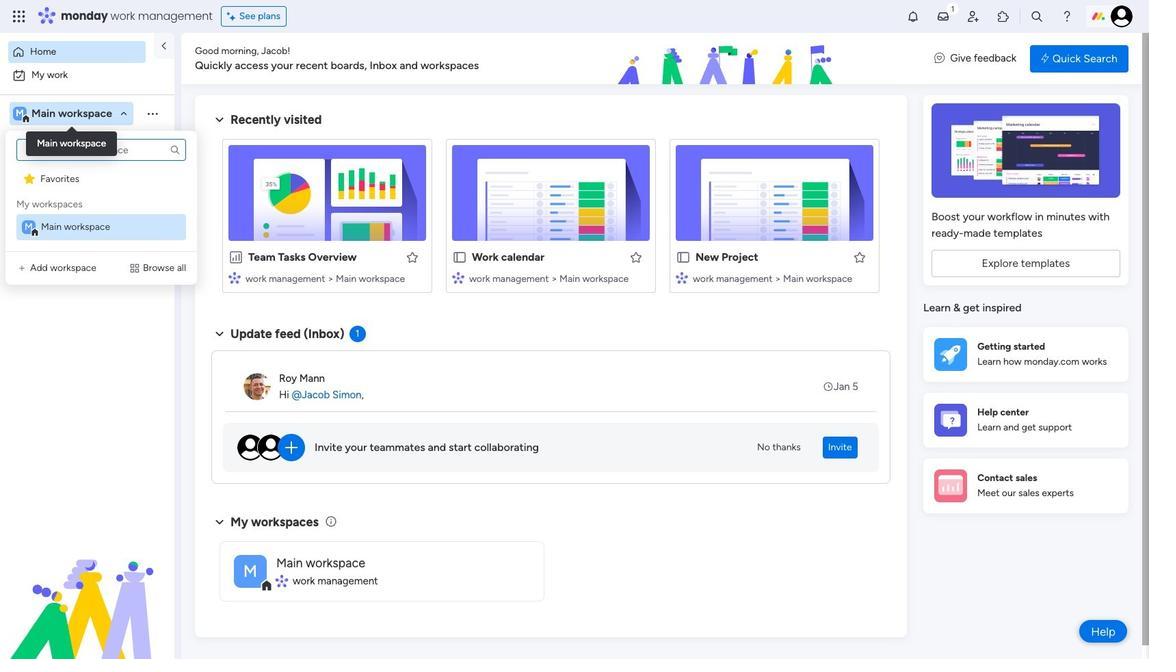 Task type: locate. For each thing, give the bounding box(es) containing it.
monday marketplace image
[[997, 10, 1011, 23]]

0 horizontal spatial add to favorites image
[[630, 250, 643, 264]]

public dashboard image
[[14, 191, 27, 204], [229, 250, 244, 265]]

v2 star 2 image
[[24, 172, 35, 185]]

0 horizontal spatial service icon image
[[16, 263, 27, 274]]

Search for content search field
[[16, 139, 186, 161]]

quick search results list box
[[211, 128, 891, 309]]

1 horizontal spatial add to favorites image
[[853, 250, 867, 264]]

2 horizontal spatial public board image
[[676, 250, 691, 265]]

public board image for 2nd add to favorites image from the left
[[676, 250, 691, 265]]

1 vertical spatial lottie animation element
[[0, 521, 175, 659]]

0 horizontal spatial public board image
[[14, 168, 27, 181]]

notifications image
[[907, 10, 920, 23]]

close update feed (inbox) image
[[211, 326, 228, 342]]

0 horizontal spatial lottie animation image
[[0, 521, 175, 659]]

service icon image down workspace image
[[16, 263, 27, 274]]

main workspace element
[[16, 214, 186, 240]]

lottie animation element
[[537, 33, 921, 85], [0, 521, 175, 659]]

workspace selection element
[[13, 105, 114, 123]]

search everything image
[[1031, 10, 1044, 23]]

1 horizontal spatial public board image
[[452, 250, 467, 265]]

getting started element
[[924, 327, 1129, 382]]

0 vertical spatial lottie animation element
[[537, 33, 921, 85]]

update feed image
[[937, 10, 951, 23]]

add to favorites image
[[406, 250, 420, 264]]

favorites element
[[16, 166, 186, 192]]

service icon image
[[16, 263, 27, 274], [129, 263, 140, 274]]

jacob simon image
[[1111, 5, 1133, 27]]

search image
[[170, 144, 181, 155]]

select product image
[[12, 10, 26, 23]]

1 vertical spatial workspace image
[[234, 555, 267, 588]]

lottie animation image
[[537, 33, 921, 85], [0, 521, 175, 659]]

option
[[8, 41, 146, 63], [8, 64, 166, 86], [0, 162, 175, 165]]

2 add to favorites image from the left
[[853, 250, 867, 264]]

list box
[[14, 139, 189, 240], [0, 160, 175, 417]]

public board image
[[14, 168, 27, 181], [452, 250, 467, 265], [676, 250, 691, 265]]

add to favorites image
[[630, 250, 643, 264], [853, 250, 867, 264]]

1 service icon image from the left
[[16, 263, 27, 274]]

1 add to favorites image from the left
[[630, 250, 643, 264]]

v2 bolt switch image
[[1042, 51, 1050, 66]]

service icon image down main workspace element at left top
[[129, 263, 140, 274]]

my workspaces row
[[16, 192, 83, 211]]

0 horizontal spatial workspace image
[[13, 106, 27, 121]]

1 element
[[349, 326, 366, 342]]

close my workspaces image
[[211, 514, 228, 530]]

templates image image
[[936, 103, 1117, 198]]

1 vertical spatial public dashboard image
[[229, 250, 244, 265]]

workspace image
[[13, 106, 27, 121], [234, 555, 267, 588]]

0 vertical spatial lottie animation image
[[537, 33, 921, 85]]

tree grid
[[16, 166, 186, 240]]

help image
[[1061, 10, 1074, 23]]

1 horizontal spatial service icon image
[[129, 263, 140, 274]]

1 horizontal spatial workspace image
[[234, 555, 267, 588]]

contact sales element
[[924, 458, 1129, 513]]

1 horizontal spatial lottie animation element
[[537, 33, 921, 85]]

None search field
[[16, 139, 186, 161]]

workspace image
[[22, 220, 36, 234]]

Search in workspace field
[[29, 135, 114, 151]]

0 horizontal spatial public dashboard image
[[14, 191, 27, 204]]



Task type: describe. For each thing, give the bounding box(es) containing it.
see plans image
[[227, 9, 239, 24]]

v2 user feedback image
[[935, 51, 945, 66]]

close recently visited image
[[211, 112, 228, 128]]

0 vertical spatial workspace image
[[13, 106, 27, 121]]

2 vertical spatial option
[[0, 162, 175, 165]]

1 image
[[947, 1, 959, 16]]

invite members image
[[967, 10, 981, 23]]

1 vertical spatial lottie animation image
[[0, 521, 175, 659]]

0 horizontal spatial lottie animation element
[[0, 521, 175, 659]]

1 vertical spatial option
[[8, 64, 166, 86]]

1 horizontal spatial lottie animation image
[[537, 33, 921, 85]]

help center element
[[924, 392, 1129, 447]]

2 service icon image from the left
[[129, 263, 140, 274]]

0 vertical spatial option
[[8, 41, 146, 63]]

1 horizontal spatial public dashboard image
[[229, 250, 244, 265]]

workspace options image
[[146, 107, 159, 120]]

public board image for first add to favorites image from left
[[452, 250, 467, 265]]

0 vertical spatial public dashboard image
[[14, 191, 27, 204]]

roy mann image
[[244, 373, 271, 400]]



Task type: vqa. For each thing, say whether or not it's contained in the screenshot.
the bottom Public Dashboard icon
no



